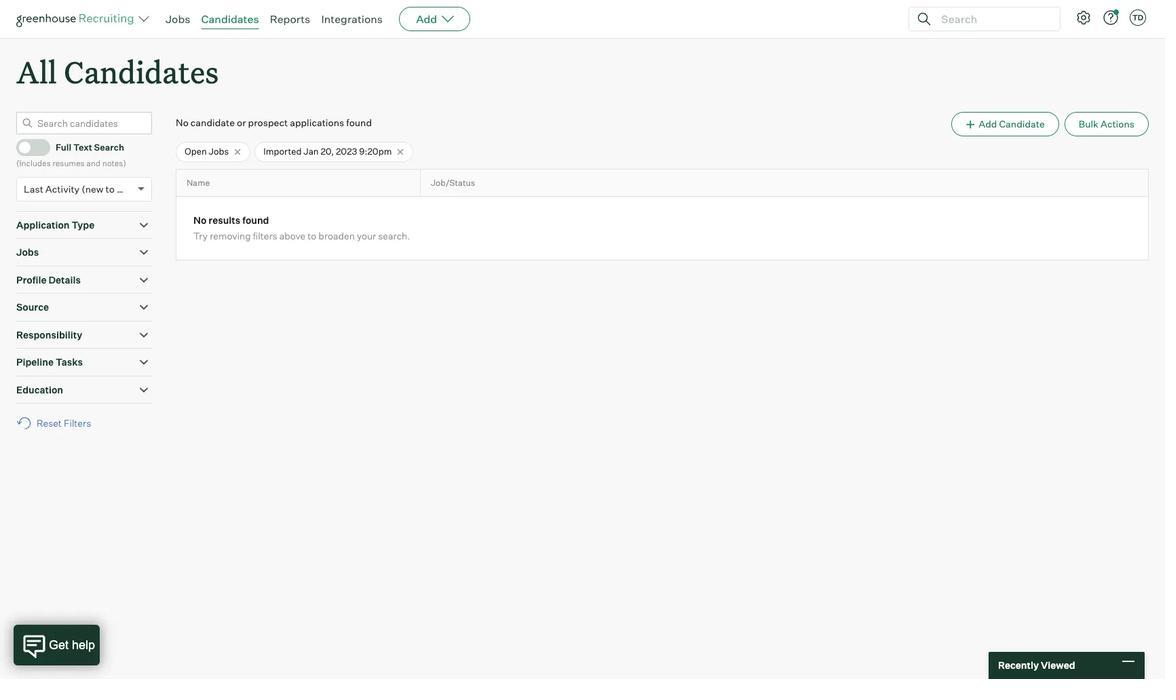 Task type: vqa. For each thing, say whether or not it's contained in the screenshot.
the Candidates
yes



Task type: describe. For each thing, give the bounding box(es) containing it.
search.
[[378, 230, 410, 242]]

source
[[16, 302, 49, 313]]

reset filters
[[37, 418, 91, 429]]

type
[[72, 219, 95, 231]]

(includes
[[16, 158, 51, 168]]

add candidate
[[979, 118, 1045, 130]]

add for add candidate
[[979, 118, 998, 130]]

1 vertical spatial candidates
[[64, 52, 219, 92]]

removing
[[210, 230, 251, 242]]

candidate
[[1000, 118, 1045, 130]]

pipeline tasks
[[16, 357, 83, 368]]

add for add
[[416, 12, 437, 26]]

open jobs
[[185, 146, 229, 157]]

bulk actions
[[1079, 118, 1135, 130]]

checkmark image
[[22, 142, 33, 152]]

td button
[[1130, 10, 1147, 26]]

activity
[[45, 183, 80, 195]]

add button
[[399, 7, 471, 31]]

full text search (includes resumes and notes)
[[16, 142, 126, 168]]

2023
[[336, 146, 357, 157]]

reports link
[[270, 12, 310, 26]]

details
[[48, 274, 81, 286]]

education
[[16, 384, 63, 396]]

reset filters button
[[16, 411, 98, 436]]

0 vertical spatial candidates
[[201, 12, 259, 26]]

filters
[[253, 230, 277, 242]]

responsibility
[[16, 329, 82, 341]]

pipeline
[[16, 357, 54, 368]]

name
[[187, 178, 210, 188]]

try
[[193, 230, 208, 242]]

resumes
[[53, 158, 85, 168]]

notes)
[[102, 158, 126, 168]]

no for no candidate or prospect applications found
[[176, 117, 189, 128]]

reset
[[37, 418, 62, 429]]

profile details
[[16, 274, 81, 286]]

filters
[[64, 418, 91, 429]]

application
[[16, 219, 70, 231]]

found inside no results found try removing filters above to broaden your search.
[[242, 215, 269, 226]]

text
[[73, 142, 92, 153]]

viewed
[[1041, 660, 1076, 672]]

full
[[56, 142, 71, 153]]

bulk
[[1079, 118, 1099, 130]]

no for no results found try removing filters above to broaden your search.
[[193, 215, 207, 226]]

jobs link
[[166, 12, 190, 26]]

candidates link
[[201, 12, 259, 26]]

results
[[209, 215, 240, 226]]

application type
[[16, 219, 95, 231]]

above
[[279, 230, 306, 242]]

add candidate link
[[952, 112, 1060, 137]]

1 vertical spatial jobs
[[209, 146, 229, 157]]

profile
[[16, 274, 46, 286]]

0 vertical spatial found
[[346, 117, 372, 128]]

old)
[[117, 183, 134, 195]]



Task type: locate. For each thing, give the bounding box(es) containing it.
found
[[346, 117, 372, 128], [242, 215, 269, 226]]

0 vertical spatial add
[[416, 12, 437, 26]]

20,
[[321, 146, 334, 157]]

1 vertical spatial add
[[979, 118, 998, 130]]

add inside add candidate link
[[979, 118, 998, 130]]

your
[[357, 230, 376, 242]]

broaden
[[319, 230, 355, 242]]

prospect
[[248, 117, 288, 128]]

add
[[416, 12, 437, 26], [979, 118, 998, 130]]

jobs up profile
[[16, 247, 39, 258]]

open
[[185, 146, 207, 157]]

no inside no results found try removing filters above to broaden your search.
[[193, 215, 207, 226]]

(new
[[82, 183, 104, 195]]

2 vertical spatial jobs
[[16, 247, 39, 258]]

found up "filters"
[[242, 215, 269, 226]]

1 vertical spatial to
[[308, 230, 317, 242]]

candidates right jobs link
[[201, 12, 259, 26]]

2 horizontal spatial jobs
[[209, 146, 229, 157]]

applications
[[290, 117, 344, 128]]

greenhouse recruiting image
[[16, 11, 138, 27]]

all
[[16, 52, 57, 92]]

found up '2023'
[[346, 117, 372, 128]]

actions
[[1101, 118, 1135, 130]]

configure image
[[1076, 10, 1092, 26]]

jan
[[304, 146, 319, 157]]

1 horizontal spatial to
[[308, 230, 317, 242]]

last
[[24, 183, 43, 195]]

all candidates
[[16, 52, 219, 92]]

jobs
[[166, 12, 190, 26], [209, 146, 229, 157], [16, 247, 39, 258]]

0 horizontal spatial add
[[416, 12, 437, 26]]

0 horizontal spatial jobs
[[16, 247, 39, 258]]

candidate
[[191, 117, 235, 128]]

integrations link
[[321, 12, 383, 26]]

0 vertical spatial no
[[176, 117, 189, 128]]

Search text field
[[938, 9, 1048, 29]]

job/status
[[431, 178, 475, 188]]

1 horizontal spatial add
[[979, 118, 998, 130]]

candidates
[[201, 12, 259, 26], [64, 52, 219, 92]]

td
[[1133, 13, 1144, 22]]

0 vertical spatial to
[[106, 183, 115, 195]]

9:20pm
[[359, 146, 392, 157]]

td button
[[1128, 7, 1149, 29]]

0 horizontal spatial no
[[176, 117, 189, 128]]

bulk actions link
[[1065, 112, 1149, 137]]

to
[[106, 183, 115, 195], [308, 230, 317, 242]]

0 vertical spatial jobs
[[166, 12, 190, 26]]

recently viewed
[[999, 660, 1076, 672]]

last activity (new to old) option
[[24, 183, 134, 195]]

no up try
[[193, 215, 207, 226]]

add inside popup button
[[416, 12, 437, 26]]

recently
[[999, 660, 1039, 672]]

1 horizontal spatial jobs
[[166, 12, 190, 26]]

last activity (new to old)
[[24, 183, 134, 195]]

no results found try removing filters above to broaden your search.
[[193, 215, 410, 242]]

no candidate or prospect applications found
[[176, 117, 372, 128]]

search
[[94, 142, 124, 153]]

1 horizontal spatial found
[[346, 117, 372, 128]]

1 vertical spatial no
[[193, 215, 207, 226]]

reports
[[270, 12, 310, 26]]

candidates down jobs link
[[64, 52, 219, 92]]

integrations
[[321, 12, 383, 26]]

0 horizontal spatial to
[[106, 183, 115, 195]]

to left old)
[[106, 183, 115, 195]]

imported jan 20, 2023 9:20pm
[[264, 146, 392, 157]]

no left candidate
[[176, 117, 189, 128]]

jobs right open
[[209, 146, 229, 157]]

jobs left candidates link
[[166, 12, 190, 26]]

imported
[[264, 146, 302, 157]]

1 vertical spatial found
[[242, 215, 269, 226]]

tasks
[[56, 357, 83, 368]]

and
[[86, 158, 100, 168]]

or
[[237, 117, 246, 128]]

0 horizontal spatial found
[[242, 215, 269, 226]]

to right above
[[308, 230, 317, 242]]

to inside no results found try removing filters above to broaden your search.
[[308, 230, 317, 242]]

no
[[176, 117, 189, 128], [193, 215, 207, 226]]

1 horizontal spatial no
[[193, 215, 207, 226]]

Search candidates field
[[16, 112, 152, 135]]



